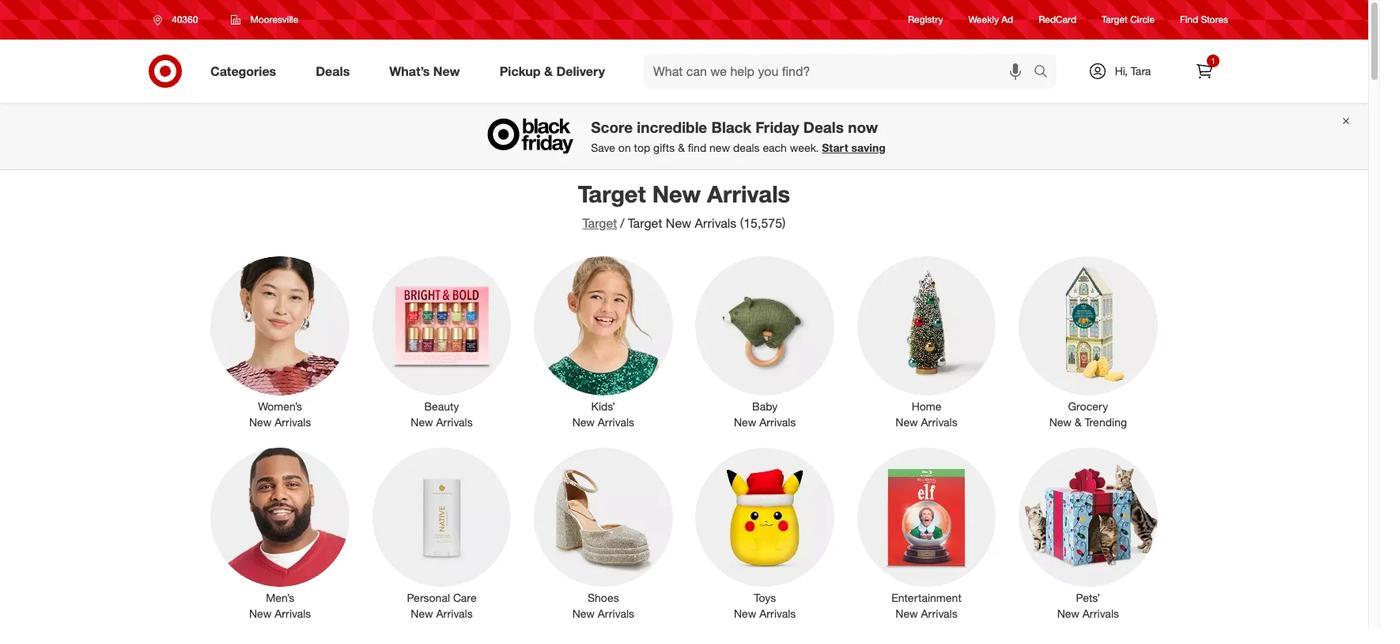 Task type: locate. For each thing, give the bounding box(es) containing it.
new down toys
[[734, 607, 757, 620]]

1 vertical spatial deals
[[804, 118, 844, 136]]

new
[[710, 141, 730, 154]]

new inside women's new arrivals
[[249, 415, 272, 429]]

new for grocery
[[1050, 415, 1072, 429]]

/
[[621, 215, 625, 231]]

arrivals inside shoes new arrivals
[[598, 607, 635, 620]]

mooresville
[[250, 13, 299, 25]]

1 horizontal spatial deals
[[804, 118, 844, 136]]

2 vertical spatial &
[[1075, 415, 1082, 429]]

arrivals inside 'men's new arrivals'
[[275, 607, 311, 620]]

&
[[544, 63, 553, 79], [678, 141, 685, 154], [1075, 415, 1082, 429]]

shoes
[[588, 591, 619, 605]]

deals left what's
[[316, 63, 350, 79]]

new inside grocery new & trending
[[1050, 415, 1072, 429]]

arrivals inside 'personal care new arrivals'
[[436, 607, 473, 620]]

new down baby
[[734, 415, 757, 429]]

arrivals inside women's new arrivals
[[275, 415, 311, 429]]

delivery
[[557, 63, 605, 79]]

1 horizontal spatial &
[[678, 141, 685, 154]]

What can we help you find? suggestions appear below search field
[[644, 54, 1038, 89]]

2 horizontal spatial &
[[1075, 415, 1082, 429]]

new for home
[[896, 415, 918, 429]]

deals link
[[302, 54, 370, 89]]

1
[[1212, 56, 1216, 66]]

target circle
[[1102, 14, 1155, 26]]

hi,
[[1115, 64, 1128, 78]]

new right /
[[666, 215, 692, 231]]

new inside shoes new arrivals
[[573, 607, 595, 620]]

find stores link
[[1181, 13, 1229, 27]]

new inside beauty new arrivals
[[411, 415, 433, 429]]

new for baby
[[734, 415, 757, 429]]

arrivals for entertainment
[[921, 607, 958, 620]]

stores
[[1202, 14, 1229, 26]]

start
[[822, 141, 849, 154]]

new down the entertainment on the right of page
[[896, 607, 918, 620]]

new inside 'men's new arrivals'
[[249, 607, 272, 620]]

new inside home new arrivals
[[896, 415, 918, 429]]

1 vertical spatial &
[[678, 141, 685, 154]]

arrivals inside 'baby new arrivals'
[[760, 415, 796, 429]]

arrivals down the entertainment on the right of page
[[921, 607, 958, 620]]

arrivals left (15,575)
[[695, 215, 737, 231]]

arrivals for toys
[[760, 607, 796, 620]]

target new arrivals target / target new arrivals (15,575)
[[578, 180, 791, 231]]

black
[[712, 118, 752, 136]]

arrivals for home
[[921, 415, 958, 429]]

new for what's
[[434, 63, 460, 79]]

new inside toys new arrivals
[[734, 607, 757, 620]]

pickup & delivery link
[[486, 54, 625, 89]]

new down kids'
[[573, 415, 595, 429]]

new down personal
[[411, 607, 433, 620]]

arrivals down beauty at bottom
[[436, 415, 473, 429]]

40360
[[172, 13, 198, 25]]

care
[[453, 591, 477, 605]]

arrivals inside beauty new arrivals
[[436, 415, 473, 429]]

& right pickup
[[544, 63, 553, 79]]

new down pets' on the bottom right
[[1058, 607, 1080, 620]]

arrivals inside "entertainment new arrivals"
[[921, 607, 958, 620]]

tara
[[1131, 64, 1152, 78]]

baby
[[753, 400, 778, 413]]

arrivals down home
[[921, 415, 958, 429]]

toys
[[754, 591, 776, 605]]

arrivals inside kids' new arrivals
[[598, 415, 635, 429]]

friday
[[756, 118, 800, 136]]

new down home
[[896, 415, 918, 429]]

find stores
[[1181, 14, 1229, 26]]

find
[[688, 141, 707, 154]]

arrivals inside home new arrivals
[[921, 415, 958, 429]]

new inside 'baby new arrivals'
[[734, 415, 757, 429]]

entertainment
[[892, 591, 962, 605]]

new for shoes
[[573, 607, 595, 620]]

kids' new arrivals
[[573, 400, 635, 429]]

women's
[[258, 400, 302, 413]]

ad
[[1002, 14, 1014, 26]]

& down grocery
[[1075, 415, 1082, 429]]

arrivals inside pets' new arrivals
[[1083, 607, 1120, 620]]

new down beauty at bottom
[[411, 415, 433, 429]]

new
[[434, 63, 460, 79], [653, 180, 701, 208], [666, 215, 692, 231], [249, 415, 272, 429], [411, 415, 433, 429], [573, 415, 595, 429], [734, 415, 757, 429], [896, 415, 918, 429], [1050, 415, 1072, 429], [249, 607, 272, 620], [411, 607, 433, 620], [573, 607, 595, 620], [734, 607, 757, 620], [896, 607, 918, 620], [1058, 607, 1080, 620]]

new down women's
[[249, 415, 272, 429]]

new inside kids' new arrivals
[[573, 415, 595, 429]]

arrivals down pets' on the bottom right
[[1083, 607, 1120, 620]]

beauty new arrivals
[[411, 400, 473, 429]]

redcard link
[[1039, 13, 1077, 27]]

0 vertical spatial &
[[544, 63, 553, 79]]

target left circle
[[1102, 14, 1128, 26]]

arrivals for men's
[[275, 607, 311, 620]]

new right what's
[[434, 63, 460, 79]]

arrivals down shoes
[[598, 607, 635, 620]]

deals up the start
[[804, 118, 844, 136]]

deals
[[733, 141, 760, 154]]

new down gifts
[[653, 180, 701, 208]]

new down grocery
[[1050, 415, 1072, 429]]

arrivals inside toys new arrivals
[[760, 607, 796, 620]]

new for men's
[[249, 607, 272, 620]]

arrivals down baby
[[760, 415, 796, 429]]

search
[[1027, 65, 1065, 80]]

pickup & delivery
[[500, 63, 605, 79]]

registry link
[[908, 13, 944, 27]]

saving
[[852, 141, 886, 154]]

shoes new arrivals
[[573, 591, 635, 620]]

target left /
[[583, 215, 618, 231]]

new inside pets' new arrivals
[[1058, 607, 1080, 620]]

personal care new arrivals
[[407, 591, 477, 620]]

& inside "score incredible black friday deals now save on top gifts & find new deals each week. start saving"
[[678, 141, 685, 154]]

circle
[[1131, 14, 1155, 26]]

home new arrivals
[[896, 400, 958, 429]]

now
[[848, 118, 879, 136]]

arrivals down kids'
[[598, 415, 635, 429]]

grocery
[[1069, 400, 1109, 413]]

new down men's
[[249, 607, 272, 620]]

arrivals for kids'
[[598, 415, 635, 429]]

arrivals for pets'
[[1083, 607, 1120, 620]]

arrivals down toys
[[760, 607, 796, 620]]

arrivals down care
[[436, 607, 473, 620]]

baby new arrivals
[[734, 400, 796, 429]]

hi, tara
[[1115, 64, 1152, 78]]

redcard
[[1039, 14, 1077, 26]]

new down shoes
[[573, 607, 595, 620]]

target link
[[583, 215, 618, 231]]

arrivals down women's
[[275, 415, 311, 429]]

arrivals for shoes
[[598, 607, 635, 620]]

what's new
[[390, 63, 460, 79]]

arrivals down men's
[[275, 607, 311, 620]]

arrivals
[[707, 180, 791, 208], [695, 215, 737, 231], [275, 415, 311, 429], [436, 415, 473, 429], [598, 415, 635, 429], [760, 415, 796, 429], [921, 415, 958, 429], [275, 607, 311, 620], [436, 607, 473, 620], [598, 607, 635, 620], [760, 607, 796, 620], [921, 607, 958, 620], [1083, 607, 1120, 620]]

pickup
[[500, 63, 541, 79]]

& left find
[[678, 141, 685, 154]]

0 vertical spatial deals
[[316, 63, 350, 79]]

deals
[[316, 63, 350, 79], [804, 118, 844, 136]]

target
[[1102, 14, 1128, 26], [578, 180, 646, 208], [583, 215, 618, 231], [628, 215, 663, 231]]

new inside "entertainment new arrivals"
[[896, 607, 918, 620]]

arrivals up (15,575)
[[707, 180, 791, 208]]



Task type: describe. For each thing, give the bounding box(es) containing it.
1 link
[[1188, 54, 1223, 89]]

new for women's
[[249, 415, 272, 429]]

trending
[[1085, 415, 1128, 429]]

arrivals for baby
[[760, 415, 796, 429]]

women's new arrivals
[[249, 400, 311, 429]]

kids'
[[592, 400, 616, 413]]

new for pets'
[[1058, 607, 1080, 620]]

top
[[634, 141, 651, 154]]

toys new arrivals
[[734, 591, 796, 620]]

on
[[619, 141, 631, 154]]

& inside grocery new & trending
[[1075, 415, 1082, 429]]

weekly ad
[[969, 14, 1014, 26]]

pets'
[[1077, 591, 1101, 605]]

find
[[1181, 14, 1199, 26]]

men's
[[266, 591, 294, 605]]

pets' new arrivals
[[1058, 591, 1120, 620]]

entertainment new arrivals
[[892, 591, 962, 620]]

weekly
[[969, 14, 999, 26]]

new for entertainment
[[896, 607, 918, 620]]

what's
[[390, 63, 430, 79]]

40360 button
[[143, 6, 215, 34]]

men's new arrivals
[[249, 591, 311, 620]]

personal
[[407, 591, 450, 605]]

week.
[[790, 141, 819, 154]]

gifts
[[654, 141, 675, 154]]

(15,575)
[[741, 215, 786, 231]]

what's new link
[[376, 54, 480, 89]]

new for beauty
[[411, 415, 433, 429]]

categories link
[[197, 54, 296, 89]]

search button
[[1027, 54, 1065, 92]]

score incredible black friday deals now save on top gifts & find new deals each week. start saving
[[591, 118, 886, 154]]

0 horizontal spatial deals
[[316, 63, 350, 79]]

score
[[591, 118, 633, 136]]

target circle link
[[1102, 13, 1155, 27]]

grocery new & trending
[[1050, 400, 1128, 429]]

0 horizontal spatial &
[[544, 63, 553, 79]]

new for kids'
[[573, 415, 595, 429]]

beauty
[[424, 400, 459, 413]]

new inside 'personal care new arrivals'
[[411, 607, 433, 620]]

target up /
[[578, 180, 646, 208]]

categories
[[210, 63, 276, 79]]

target right /
[[628, 215, 663, 231]]

arrivals for women's
[[275, 415, 311, 429]]

deals inside "score incredible black friday deals now save on top gifts & find new deals each week. start saving"
[[804, 118, 844, 136]]

arrivals for target
[[707, 180, 791, 208]]

home
[[912, 400, 942, 413]]

new for toys
[[734, 607, 757, 620]]

registry
[[908, 14, 944, 26]]

incredible
[[637, 118, 708, 136]]

mooresville button
[[221, 6, 309, 34]]

new for target
[[653, 180, 701, 208]]

save
[[591, 141, 616, 154]]

weekly ad link
[[969, 13, 1014, 27]]

arrivals for beauty
[[436, 415, 473, 429]]

each
[[763, 141, 787, 154]]



Task type: vqa. For each thing, say whether or not it's contained in the screenshot.
New inside the PETS' NEW ARRIVALS
yes



